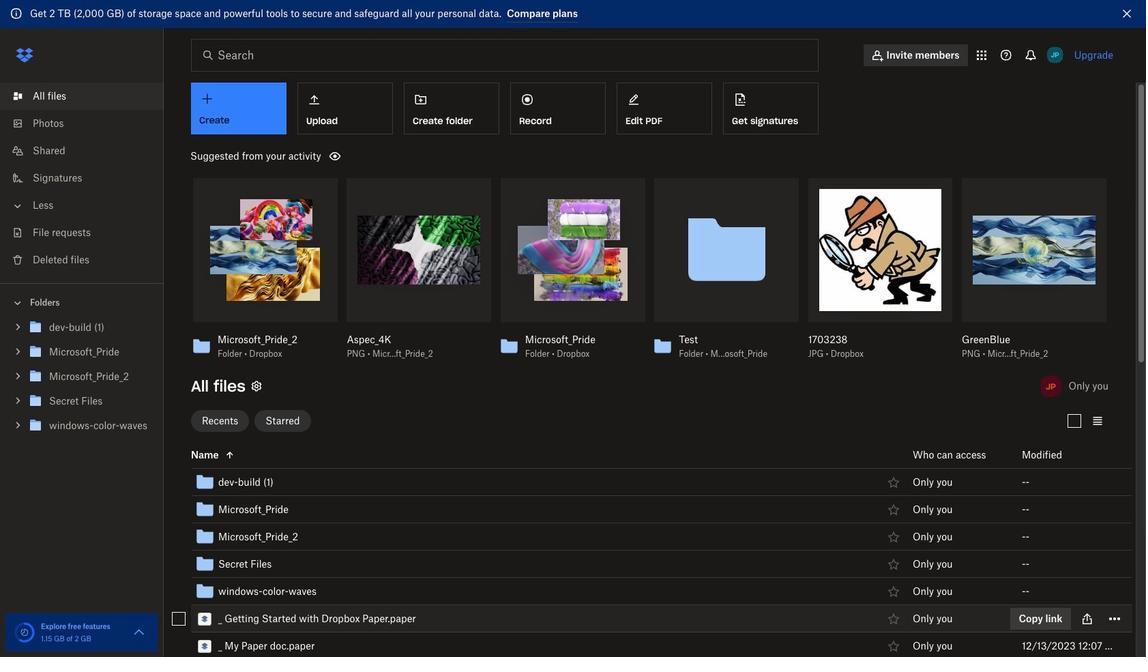 Task type: describe. For each thing, give the bounding box(es) containing it.
name dev-build (1), modified 12/5/2023 3:18 pm, element
[[161, 469, 1133, 496]]

name microsoft_pride_2, modified 12/5/2023 3:20 pm, element
[[161, 524, 1133, 551]]

name secret files, modified 11/21/2023 2:55 pm, element
[[161, 551, 1133, 578]]

less image
[[11, 199, 25, 213]]

add to starred image for name secret files, modified 11/21/2023 2:55 pm, element
[[886, 556, 902, 573]]

add to starred image for 'name _ my paper doc.paper, modified 12/13/2023 12:07 pm,' element
[[886, 638, 902, 654]]

name windows-color-waves, modified 12/5/2023 3:19 pm, element
[[161, 578, 1133, 606]]

dropbox image
[[11, 41, 38, 69]]



Task type: vqa. For each thing, say whether or not it's contained in the screenshot.
template content image corresponding to test
no



Task type: locate. For each thing, give the bounding box(es) containing it.
quota usage progress bar
[[14, 622, 35, 644]]

1 add to starred image from the top
[[886, 474, 902, 491]]

add to starred image inside name windows-color-waves, modified 12/5/2023 3:19 pm, element
[[886, 583, 902, 600]]

name _ getting started with dropbox paper.paper, modified 12/13/2023 12:00 pm, element
[[161, 606, 1133, 633]]

name _ my paper doc.paper, modified 12/13/2023 12:07 pm, element
[[161, 633, 1133, 657]]

5 add to starred image from the top
[[886, 638, 902, 654]]

1 add to starred image from the top
[[886, 502, 902, 518]]

add to starred image
[[886, 502, 902, 518], [886, 529, 902, 545], [886, 556, 902, 573], [886, 583, 902, 600], [886, 638, 902, 654]]

add to starred image for name windows-color-waves, modified 12/5/2023 3:19 pm, element
[[886, 583, 902, 600]]

4 add to starred image from the top
[[886, 583, 902, 600]]

0 vertical spatial add to starred image
[[886, 474, 902, 491]]

add to starred image inside name secret files, modified 11/21/2023 2:55 pm, element
[[886, 556, 902, 573]]

alert
[[0, 0, 1147, 28]]

add to starred image inside the name _ getting started with dropbox paper.paper, modified 12/13/2023 12:00 pm, element
[[886, 611, 902, 627]]

group
[[0, 312, 164, 448]]

add to starred image for name microsoft_pride, modified 12/5/2023 3:15 pm, element
[[886, 502, 902, 518]]

add to starred image for the name _ getting started with dropbox paper.paper, modified 12/13/2023 12:00 pm, element
[[886, 611, 902, 627]]

add to starred image for name dev-build (1), modified 12/5/2023 3:18 pm, element
[[886, 474, 902, 491]]

add to starred image for name microsoft_pride_2, modified 12/5/2023 3:20 pm, element
[[886, 529, 902, 545]]

name microsoft_pride, modified 12/5/2023 3:15 pm, element
[[161, 496, 1133, 524]]

1 vertical spatial add to starred image
[[886, 611, 902, 627]]

3 add to starred image from the top
[[886, 556, 902, 573]]

table
[[161, 442, 1133, 657]]

list
[[0, 74, 164, 283]]

2 add to starred image from the top
[[886, 529, 902, 545]]

add to starred image
[[886, 474, 902, 491], [886, 611, 902, 627]]

add to starred image inside name microsoft_pride, modified 12/5/2023 3:15 pm, element
[[886, 502, 902, 518]]

add to starred image inside name dev-build (1), modified 12/5/2023 3:18 pm, element
[[886, 474, 902, 491]]

list item
[[0, 82, 164, 110]]

2 add to starred image from the top
[[886, 611, 902, 627]]

folder settings image
[[248, 378, 265, 395]]

Search in folder "Dropbox" text field
[[218, 47, 790, 63]]

add to starred image inside 'name _ my paper doc.paper, modified 12/13/2023 12:07 pm,' element
[[886, 638, 902, 654]]

add to starred image inside name microsoft_pride_2, modified 12/5/2023 3:20 pm, element
[[886, 529, 902, 545]]



